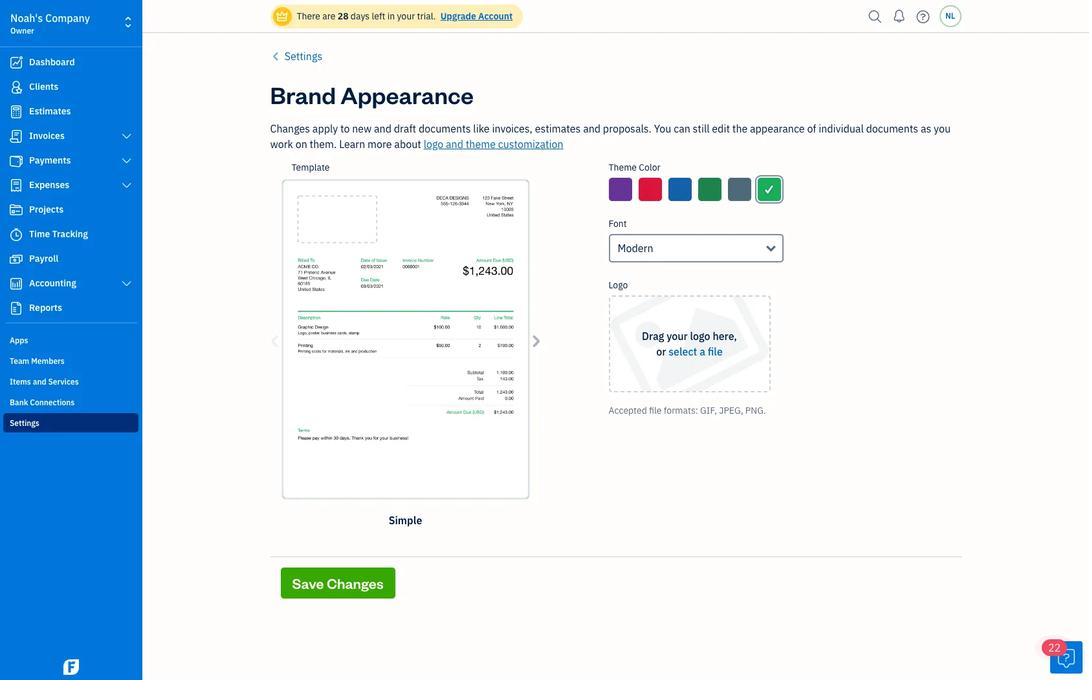 Task type: vqa. For each thing, say whether or not it's contained in the screenshot.
there
yes



Task type: locate. For each thing, give the bounding box(es) containing it.
changes right save on the left
[[327, 575, 383, 593]]

apply
[[312, 122, 338, 135]]

accepted
[[609, 405, 647, 417]]

documents left "like"
[[419, 122, 471, 135]]

search image
[[865, 7, 886, 26]]

go to help image
[[913, 7, 933, 26]]

0 vertical spatial your
[[397, 10, 415, 22]]

chevron large down image up expenses link
[[121, 156, 133, 166]]

items
[[10, 377, 31, 387]]

invoice image
[[8, 130, 24, 143]]

custom image
[[763, 182, 775, 197]]

logo
[[609, 280, 628, 291]]

expenses link
[[3, 174, 138, 197]]

learn
[[339, 138, 365, 151]]

1 horizontal spatial settings
[[285, 50, 322, 63]]

settings down bank on the left of the page
[[10, 419, 39, 428]]

owner
[[10, 26, 34, 36]]

28
[[338, 10, 349, 22]]

2 chevron large down image from the top
[[121, 156, 133, 166]]

them.
[[310, 138, 337, 151]]

changes
[[270, 122, 310, 135], [327, 575, 383, 593]]

more
[[368, 138, 392, 151]]

dashboard image
[[8, 56, 24, 69]]

1 vertical spatial logo
[[690, 330, 710, 343]]

simple
[[389, 514, 422, 527]]

2 chevron large down image from the top
[[121, 279, 133, 289]]

proposals.
[[603, 122, 652, 135]]

your
[[397, 10, 415, 22], [667, 330, 688, 343]]

and right estimates
[[583, 122, 601, 135]]

to
[[340, 122, 350, 135]]

1 chevron large down image from the top
[[121, 131, 133, 142]]

bank connections
[[10, 398, 75, 408]]

you
[[654, 122, 671, 135]]

documents
[[419, 122, 471, 135], [866, 122, 918, 135]]

bank
[[10, 398, 28, 408]]

payroll link
[[3, 248, 138, 271]]

documents left as on the right
[[866, 122, 918, 135]]

logo inside drag your logo here , or select a file
[[690, 330, 710, 343]]

and inside 'link'
[[33, 377, 46, 387]]

0 vertical spatial changes
[[270, 122, 310, 135]]

changes inside the changes apply to new and draft documents like invoices, estimates and proposals. you can still edit the appearance of individual documents as you work on them. learn more about
[[270, 122, 310, 135]]

settings right chevronleft icon
[[285, 50, 322, 63]]

1 chevron large down image from the top
[[121, 181, 133, 191]]

edit
[[712, 122, 730, 135]]

1 horizontal spatial file
[[708, 346, 723, 359]]

1 horizontal spatial changes
[[327, 575, 383, 593]]

0 horizontal spatial documents
[[419, 122, 471, 135]]

nl button
[[939, 5, 961, 27]]

payroll
[[29, 253, 58, 265]]

noah's company owner
[[10, 12, 90, 36]]

logo up a
[[690, 330, 710, 343]]

0 horizontal spatial settings
[[10, 419, 39, 428]]

0 horizontal spatial logo
[[424, 138, 443, 151]]

1 vertical spatial chevron large down image
[[121, 279, 133, 289]]

payments
[[29, 155, 71, 166]]

1 documents from the left
[[419, 122, 471, 135]]

save changes button
[[281, 568, 395, 599]]

your up the select
[[667, 330, 688, 343]]

0 vertical spatial chevron large down image
[[121, 181, 133, 191]]

accounting
[[29, 278, 76, 289]]

the
[[732, 122, 748, 135]]

1 vertical spatial chevron large down image
[[121, 156, 133, 166]]

1 vertical spatial changes
[[327, 575, 383, 593]]

file left formats:
[[649, 405, 662, 417]]

logo right about
[[424, 138, 443, 151]]

chevron large down image
[[121, 131, 133, 142], [121, 156, 133, 166]]

freshbooks image
[[61, 660, 82, 676]]

0 vertical spatial file
[[708, 346, 723, 359]]

brand appearance
[[270, 80, 474, 110]]

chevronleft image
[[270, 49, 282, 64]]

payment image
[[8, 155, 24, 168]]

changes up work
[[270, 122, 310, 135]]

timer image
[[8, 228, 24, 241]]

estimates
[[29, 105, 71, 117]]

about
[[394, 138, 421, 151]]

members
[[31, 357, 65, 366]]

0 vertical spatial logo
[[424, 138, 443, 151]]

estimates link
[[3, 100, 138, 124]]

1 horizontal spatial logo
[[690, 330, 710, 343]]

0 horizontal spatial changes
[[270, 122, 310, 135]]

file right a
[[708, 346, 723, 359]]

0 vertical spatial chevron large down image
[[121, 131, 133, 142]]

and right items
[[33, 377, 46, 387]]

chevron large down image for expenses
[[121, 181, 133, 191]]

theme
[[609, 162, 637, 173]]

dashboard link
[[3, 51, 138, 74]]

color
[[639, 162, 661, 173]]

upgrade
[[440, 10, 476, 22]]

invoices
[[29, 130, 65, 142]]

still
[[693, 122, 710, 135]]

and up more
[[374, 122, 391, 135]]

customization
[[498, 138, 563, 151]]

settings button
[[270, 49, 322, 64]]

projects link
[[3, 199, 138, 222]]

settings inside settings button
[[285, 50, 322, 63]]

items and services
[[10, 377, 79, 387]]

font
[[609, 218, 627, 230]]

1 horizontal spatial documents
[[866, 122, 918, 135]]

chevron large down image for invoices
[[121, 131, 133, 142]]

main element
[[0, 0, 175, 681]]

chevron large down image down payroll link
[[121, 279, 133, 289]]

1 horizontal spatial your
[[667, 330, 688, 343]]

next image
[[527, 333, 544, 350]]

chevron large down image down estimates link
[[121, 131, 133, 142]]

1 vertical spatial your
[[667, 330, 688, 343]]

clients
[[29, 81, 58, 93]]

file inside drag your logo here , or select a file
[[708, 346, 723, 359]]

logo
[[424, 138, 443, 151], [690, 330, 710, 343]]

chevron large down image
[[121, 181, 133, 191], [121, 279, 133, 289]]

bank connections link
[[3, 393, 138, 412]]

reports link
[[3, 297, 138, 320]]

money image
[[8, 253, 24, 266]]

accepted file formats: gif, jpeg, png.
[[609, 405, 766, 417]]

chevron large down image inside the accounting link
[[121, 279, 133, 289]]

you
[[934, 122, 951, 135]]

your right in
[[397, 10, 415, 22]]

0 horizontal spatial your
[[397, 10, 415, 22]]

time tracking
[[29, 228, 88, 240]]

png.
[[745, 405, 766, 417]]

chevron large down image down payments link
[[121, 181, 133, 191]]

0 horizontal spatial file
[[649, 405, 662, 417]]

payments link
[[3, 149, 138, 173]]

of
[[807, 122, 816, 135]]

settings
[[285, 50, 322, 63], [10, 419, 39, 428]]

1 vertical spatial settings
[[10, 419, 39, 428]]

0 vertical spatial settings
[[285, 50, 322, 63]]

and
[[374, 122, 391, 135], [583, 122, 601, 135], [446, 138, 463, 151], [33, 377, 46, 387]]

jpeg,
[[719, 405, 743, 417]]

time tracking link
[[3, 223, 138, 247]]



Task type: describe. For each thing, give the bounding box(es) containing it.
resource center badge image
[[1050, 642, 1083, 674]]

projects
[[29, 204, 64, 215]]

Font field
[[609, 234, 783, 263]]

previous image
[[267, 333, 284, 350]]

account
[[478, 10, 513, 22]]

on
[[296, 138, 307, 151]]

your inside drag your logo here , or select a file
[[667, 330, 688, 343]]

clients link
[[3, 76, 138, 99]]

22 button
[[1042, 640, 1083, 674]]

gif,
[[700, 405, 717, 417]]

logo and theme customization
[[424, 138, 563, 151]]

here
[[713, 330, 734, 343]]

there are 28 days left in your trial. upgrade account
[[297, 10, 513, 22]]

chevron large down image for accounting
[[121, 279, 133, 289]]

tracking
[[52, 228, 88, 240]]

modern
[[618, 242, 653, 255]]

select
[[669, 346, 697, 359]]

expense image
[[8, 179, 24, 192]]

chevron large down image for payments
[[121, 156, 133, 166]]

accounting link
[[3, 272, 138, 296]]

changes apply to new and draft documents like invoices, estimates and proposals. you can still edit the appearance of individual documents as you work on them. learn more about
[[270, 122, 951, 151]]

brand
[[270, 80, 336, 110]]

apps link
[[3, 331, 138, 350]]

theme color
[[609, 162, 661, 173]]

theme
[[466, 138, 496, 151]]

team members
[[10, 357, 65, 366]]

left
[[372, 10, 385, 22]]

expenses
[[29, 179, 69, 191]]

apps
[[10, 336, 28, 346]]

project image
[[8, 204, 24, 217]]

services
[[48, 377, 79, 387]]

,
[[734, 330, 737, 343]]

work
[[270, 138, 293, 151]]

invoices,
[[492, 122, 533, 135]]

logo and theme customization link
[[424, 138, 563, 151]]

save changes
[[292, 575, 383, 593]]

as
[[921, 122, 931, 135]]

drag
[[642, 330, 664, 343]]

appearance
[[750, 122, 805, 135]]

template
[[292, 162, 330, 173]]

draft
[[394, 122, 416, 135]]

1 vertical spatial file
[[649, 405, 662, 417]]

settings inside settings link
[[10, 419, 39, 428]]

trial.
[[417, 10, 436, 22]]

dashboard
[[29, 56, 75, 68]]

report image
[[8, 302, 24, 315]]

estimates
[[535, 122, 581, 135]]

2 documents from the left
[[866, 122, 918, 135]]

drag your logo here , or select a file
[[642, 330, 737, 359]]

in
[[387, 10, 395, 22]]

nl
[[945, 11, 955, 21]]

estimate image
[[8, 105, 24, 118]]

a
[[700, 346, 705, 359]]

22
[[1048, 642, 1061, 655]]

reports
[[29, 302, 62, 314]]

changes inside button
[[327, 575, 383, 593]]

individual
[[819, 122, 864, 135]]

invoices link
[[3, 125, 138, 148]]

crown image
[[275, 9, 289, 23]]

formats:
[[664, 405, 698, 417]]

team members link
[[3, 351, 138, 371]]

or
[[656, 346, 666, 359]]

save
[[292, 575, 324, 593]]

notifications image
[[889, 3, 910, 29]]

noah's
[[10, 12, 43, 25]]

new
[[352, 122, 372, 135]]

time
[[29, 228, 50, 240]]

connections
[[30, 398, 75, 408]]

days
[[351, 10, 370, 22]]

upgrade account link
[[438, 10, 513, 22]]

client image
[[8, 81, 24, 94]]

there
[[297, 10, 320, 22]]

company
[[45, 12, 90, 25]]

can
[[674, 122, 690, 135]]

appearance
[[340, 80, 474, 110]]

chart image
[[8, 278, 24, 291]]

items and services link
[[3, 372, 138, 392]]

settings link
[[3, 414, 138, 433]]

like
[[473, 122, 490, 135]]

and left theme
[[446, 138, 463, 151]]



